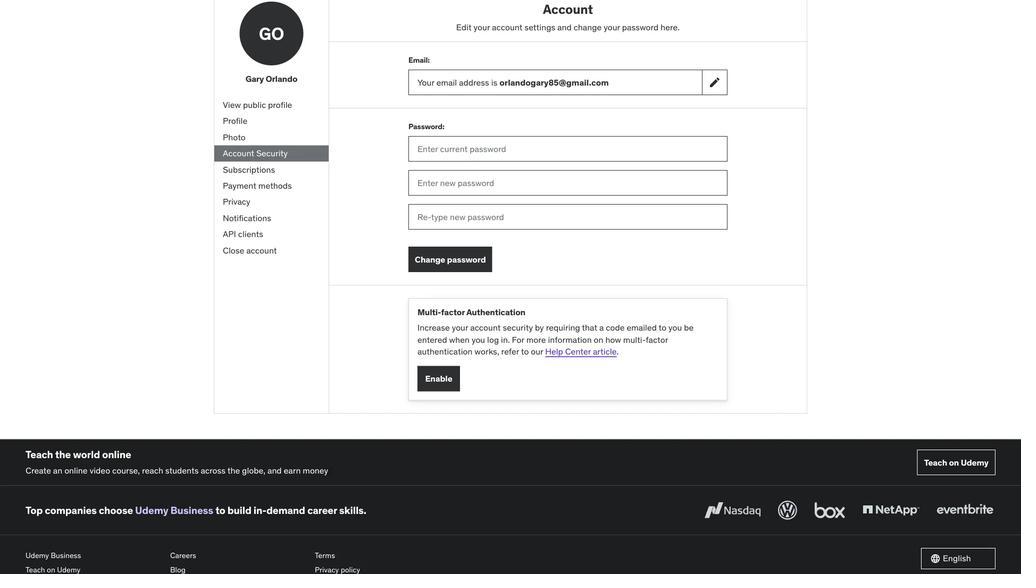 Task type: locate. For each thing, give the bounding box(es) containing it.
on up eventbrite image
[[950, 457, 960, 468]]

top
[[26, 504, 43, 517]]

udemy business link down the choose at the left of page
[[26, 549, 162, 563]]

udemy up eventbrite image
[[961, 457, 989, 468]]

1 vertical spatial business
[[51, 551, 81, 560]]

works,
[[475, 346, 500, 357]]

1 vertical spatial account
[[246, 245, 277, 256]]

0 horizontal spatial the
[[55, 448, 71, 461]]

account down "photo" at the left top of the page
[[223, 148, 254, 159]]

an
[[53, 466, 62, 476]]

account inside account edit your account settings and change your password here.
[[543, 1, 593, 17]]

0 vertical spatial factor
[[441, 307, 465, 318]]

profile
[[223, 116, 248, 126]]

1 horizontal spatial business
[[171, 504, 213, 517]]

password left here.
[[622, 21, 659, 32]]

on
[[594, 334, 604, 345], [950, 457, 960, 468]]

udemy business
[[26, 551, 81, 560]]

1 horizontal spatial you
[[669, 322, 682, 333]]

on down a
[[594, 334, 604, 345]]

public
[[243, 99, 266, 110]]

account inside view public profile profile photo account security subscriptions payment methods privacy notifications api clients close account
[[246, 245, 277, 256]]

1 vertical spatial the
[[228, 466, 240, 476]]

Password: password field
[[409, 136, 728, 162]]

1 horizontal spatial password
[[622, 21, 659, 32]]

teach for the
[[26, 448, 53, 461]]

change password button
[[409, 247, 493, 273]]

the left globe,
[[228, 466, 240, 476]]

1 horizontal spatial your
[[474, 21, 490, 32]]

your right change
[[604, 21, 620, 32]]

the up an
[[55, 448, 71, 461]]

password right change
[[447, 254, 486, 265]]

earn
[[284, 466, 301, 476]]

1 vertical spatial password
[[447, 254, 486, 265]]

to left our
[[521, 346, 529, 357]]

your right edit
[[474, 21, 490, 32]]

2 horizontal spatial udemy
[[961, 457, 989, 468]]

and inside account edit your account settings and change your password here.
[[558, 21, 572, 32]]

to right emailed
[[659, 322, 667, 333]]

1 vertical spatial to
[[521, 346, 529, 357]]

1 vertical spatial account
[[223, 148, 254, 159]]

build
[[228, 504, 252, 517]]

that
[[582, 322, 598, 333]]

udemy
[[961, 457, 989, 468], [135, 504, 168, 517], [26, 551, 49, 560]]

gary
[[246, 73, 264, 84]]

to left build
[[216, 504, 225, 517]]

security
[[256, 148, 288, 159]]

account up change
[[543, 1, 593, 17]]

account
[[543, 1, 593, 17], [223, 148, 254, 159]]

0 horizontal spatial on
[[594, 334, 604, 345]]

and left earn
[[268, 466, 282, 476]]

world
[[73, 448, 100, 461]]

go
[[259, 23, 284, 44]]

api clients link
[[214, 226, 329, 243]]

1 horizontal spatial udemy
[[135, 504, 168, 517]]

udemy right the choose at the left of page
[[135, 504, 168, 517]]

2 vertical spatial to
[[216, 504, 225, 517]]

your inside increase your account security by requiring that a code emailed to you be entered when you log in. for more information on how multi-factor authentication works, refer to our
[[452, 322, 468, 333]]

factor up increase
[[441, 307, 465, 318]]

online up course,
[[102, 448, 131, 461]]

online
[[102, 448, 131, 461], [64, 466, 88, 476]]

1 vertical spatial udemy
[[135, 504, 168, 517]]

1 horizontal spatial teach
[[925, 457, 948, 468]]

help
[[546, 346, 563, 357]]

0 horizontal spatial and
[[268, 466, 282, 476]]

0 vertical spatial password
[[622, 21, 659, 32]]

0 vertical spatial online
[[102, 448, 131, 461]]

0 horizontal spatial business
[[51, 551, 81, 560]]

1 vertical spatial factor
[[646, 334, 668, 345]]

you up works,
[[472, 334, 485, 345]]

security
[[503, 322, 533, 333]]

1 horizontal spatial to
[[521, 346, 529, 357]]

multi-
[[624, 334, 646, 345]]

1 vertical spatial online
[[64, 466, 88, 476]]

0 vertical spatial account
[[492, 21, 523, 32]]

factor inside increase your account security by requiring that a code emailed to you be entered when you log in. for more information on how multi-factor authentication works, refer to our
[[646, 334, 668, 345]]

orlandogary85@gmail.com
[[500, 77, 609, 88]]

online right an
[[64, 466, 88, 476]]

1 horizontal spatial factor
[[646, 334, 668, 345]]

udemy down top
[[26, 551, 49, 560]]

teach on udemy
[[925, 457, 989, 468]]

business
[[171, 504, 213, 517], [51, 551, 81, 560]]

0 vertical spatial to
[[659, 322, 667, 333]]

skills.
[[339, 504, 367, 517]]

multi-
[[418, 307, 441, 318]]

0 vertical spatial account
[[543, 1, 593, 17]]

0 vertical spatial business
[[171, 504, 213, 517]]

1 horizontal spatial account
[[543, 1, 593, 17]]

1 vertical spatial you
[[472, 334, 485, 345]]

increase
[[418, 322, 450, 333]]

notifications link
[[214, 210, 329, 226]]

0 horizontal spatial online
[[64, 466, 88, 476]]

1 horizontal spatial online
[[102, 448, 131, 461]]

factor down emailed
[[646, 334, 668, 345]]

choose
[[99, 504, 133, 517]]

0 horizontal spatial password
[[447, 254, 486, 265]]

account inside view public profile profile photo account security subscriptions payment methods privacy notifications api clients close account
[[223, 148, 254, 159]]

more
[[527, 334, 546, 345]]

2 horizontal spatial your
[[604, 21, 620, 32]]

settings
[[525, 21, 556, 32]]

udemy business link down "students"
[[135, 504, 213, 517]]

business down companies
[[51, 551, 81, 560]]

your
[[474, 21, 490, 32], [604, 21, 620, 32], [452, 322, 468, 333]]

0 vertical spatial on
[[594, 334, 604, 345]]

0 horizontal spatial account
[[223, 148, 254, 159]]

enable
[[425, 374, 453, 384]]

0 horizontal spatial teach
[[26, 448, 53, 461]]

0 horizontal spatial your
[[452, 322, 468, 333]]

0 vertical spatial the
[[55, 448, 71, 461]]

0 vertical spatial udemy
[[961, 457, 989, 468]]

udemy business link
[[135, 504, 213, 517], [26, 549, 162, 563]]

2 vertical spatial account
[[471, 322, 501, 333]]

course,
[[112, 466, 140, 476]]

account left settings
[[492, 21, 523, 32]]

your email address is orlandogary85@gmail.com
[[418, 77, 609, 88]]

change
[[574, 21, 602, 32]]

help center article link
[[546, 346, 617, 357]]

password
[[622, 21, 659, 32], [447, 254, 486, 265]]

our
[[531, 346, 544, 357]]

1 vertical spatial and
[[268, 466, 282, 476]]

password inside 'change password' button
[[447, 254, 486, 265]]

small image
[[931, 554, 941, 564]]

1 horizontal spatial and
[[558, 21, 572, 32]]

account down api clients link
[[246, 245, 277, 256]]

account
[[492, 21, 523, 32], [246, 245, 277, 256], [471, 322, 501, 333]]

teach inside teach the world online create an online video course, reach students across the globe, and earn money
[[26, 448, 53, 461]]

multi-factor authentication
[[418, 307, 526, 318]]

video
[[90, 466, 110, 476]]

1 horizontal spatial the
[[228, 466, 240, 476]]

authentication
[[467, 307, 526, 318]]

view public profile link
[[214, 97, 329, 113]]

1 vertical spatial on
[[950, 457, 960, 468]]

you left be
[[669, 322, 682, 333]]

entered
[[418, 334, 447, 345]]

business down "students"
[[171, 504, 213, 517]]

to
[[659, 322, 667, 333], [521, 346, 529, 357], [216, 504, 225, 517]]

2 horizontal spatial to
[[659, 322, 667, 333]]

how
[[606, 334, 622, 345]]

your up when
[[452, 322, 468, 333]]

.
[[617, 346, 619, 357]]

and left change
[[558, 21, 572, 32]]

0 vertical spatial and
[[558, 21, 572, 32]]

1 horizontal spatial on
[[950, 457, 960, 468]]

you
[[669, 322, 682, 333], [472, 334, 485, 345]]

account up log
[[471, 322, 501, 333]]

2 vertical spatial udemy
[[26, 551, 49, 560]]

clients
[[238, 229, 263, 240]]

teach
[[26, 448, 53, 461], [925, 457, 948, 468]]



Task type: describe. For each thing, give the bounding box(es) containing it.
center
[[565, 346, 591, 357]]

change password
[[415, 254, 486, 265]]

requiring
[[546, 322, 580, 333]]

email:
[[409, 55, 430, 65]]

enable button
[[418, 366, 460, 392]]

email
[[437, 77, 457, 88]]

teach the world online create an online video course, reach students across the globe, and earn money
[[26, 448, 328, 476]]

account security link
[[214, 145, 329, 162]]

address
[[459, 77, 490, 88]]

edit email image
[[709, 76, 722, 89]]

companies
[[45, 504, 97, 517]]

and inside teach the world online create an online video course, reach students across the globe, and earn money
[[268, 466, 282, 476]]

teach for on
[[925, 457, 948, 468]]

nasdaq image
[[702, 499, 764, 522]]

refer
[[502, 346, 519, 357]]

edit
[[456, 21, 472, 32]]

your
[[418, 77, 435, 88]]

careers
[[170, 551, 196, 560]]

notifications
[[223, 213, 271, 223]]

career
[[308, 504, 337, 517]]

photo link
[[214, 129, 329, 145]]

privacy link
[[214, 194, 329, 210]]

profile link
[[214, 113, 329, 129]]

subscriptions link
[[214, 162, 329, 178]]

payment
[[223, 180, 256, 191]]

demand
[[267, 504, 305, 517]]

privacy
[[223, 196, 251, 207]]

code
[[606, 322, 625, 333]]

photo
[[223, 132, 246, 143]]

teach on udemy link
[[918, 450, 996, 476]]

when
[[449, 334, 470, 345]]

1 vertical spatial udemy business link
[[26, 549, 162, 563]]

students
[[165, 466, 199, 476]]

password:
[[409, 122, 445, 131]]

english
[[943, 553, 972, 564]]

emailed
[[627, 322, 657, 333]]

gary orlando
[[246, 73, 298, 84]]

account edit your account settings and change your password here.
[[456, 1, 680, 32]]

payment methods link
[[214, 178, 329, 194]]

methods
[[259, 180, 292, 191]]

account inside account edit your account settings and change your password here.
[[492, 21, 523, 32]]

authentication
[[418, 346, 473, 357]]

increase your account security by requiring that a code emailed to you be entered when you log in. for more information on how multi-factor authentication works, refer to our
[[418, 322, 694, 357]]

be
[[684, 322, 694, 333]]

english button
[[922, 549, 996, 570]]

money
[[303, 466, 328, 476]]

across
[[201, 466, 226, 476]]

change
[[415, 254, 446, 265]]

eventbrite image
[[935, 499, 996, 522]]

0 horizontal spatial to
[[216, 504, 225, 517]]

terms
[[315, 551, 335, 560]]

terms link
[[315, 549, 451, 563]]

0 horizontal spatial udemy
[[26, 551, 49, 560]]

reach
[[142, 466, 163, 476]]

on inside teach on udemy link
[[950, 457, 960, 468]]

netapp image
[[861, 499, 922, 522]]

view
[[223, 99, 241, 110]]

subscriptions
[[223, 164, 275, 175]]

view public profile profile photo account security subscriptions payment methods privacy notifications api clients close account
[[223, 99, 292, 256]]

on inside increase your account security by requiring that a code emailed to you be entered when you log in. for more information on how multi-factor authentication works, refer to our
[[594, 334, 604, 345]]

0 vertical spatial you
[[669, 322, 682, 333]]

0 horizontal spatial you
[[472, 334, 485, 345]]

log
[[487, 334, 499, 345]]

close account link
[[214, 243, 329, 259]]

in-
[[254, 504, 267, 517]]

help center article .
[[546, 346, 619, 357]]

password inside account edit your account settings and change your password here.
[[622, 21, 659, 32]]

article
[[593, 346, 617, 357]]

a
[[600, 322, 604, 333]]

0 vertical spatial udemy business link
[[135, 504, 213, 517]]

globe,
[[242, 466, 266, 476]]

is
[[492, 77, 498, 88]]

top companies choose udemy business to build in-demand career skills.
[[26, 504, 367, 517]]

orlando
[[266, 73, 298, 84]]

close
[[223, 245, 244, 256]]

box image
[[813, 499, 848, 522]]

information
[[548, 334, 592, 345]]

by
[[535, 322, 544, 333]]

in.
[[501, 334, 510, 345]]

careers link
[[170, 549, 307, 563]]

0 horizontal spatial factor
[[441, 307, 465, 318]]

profile
[[268, 99, 292, 110]]

volkswagen image
[[776, 499, 800, 522]]

Re-type new password password field
[[409, 204, 728, 230]]

create
[[26, 466, 51, 476]]

Enter new password password field
[[409, 170, 728, 196]]

here.
[[661, 21, 680, 32]]

api
[[223, 229, 236, 240]]

account inside increase your account security by requiring that a code emailed to you be entered when you log in. for more information on how multi-factor authentication works, refer to our
[[471, 322, 501, 333]]



Task type: vqa. For each thing, say whether or not it's contained in the screenshot.
2nd xsmall image from the bottom of the page
no



